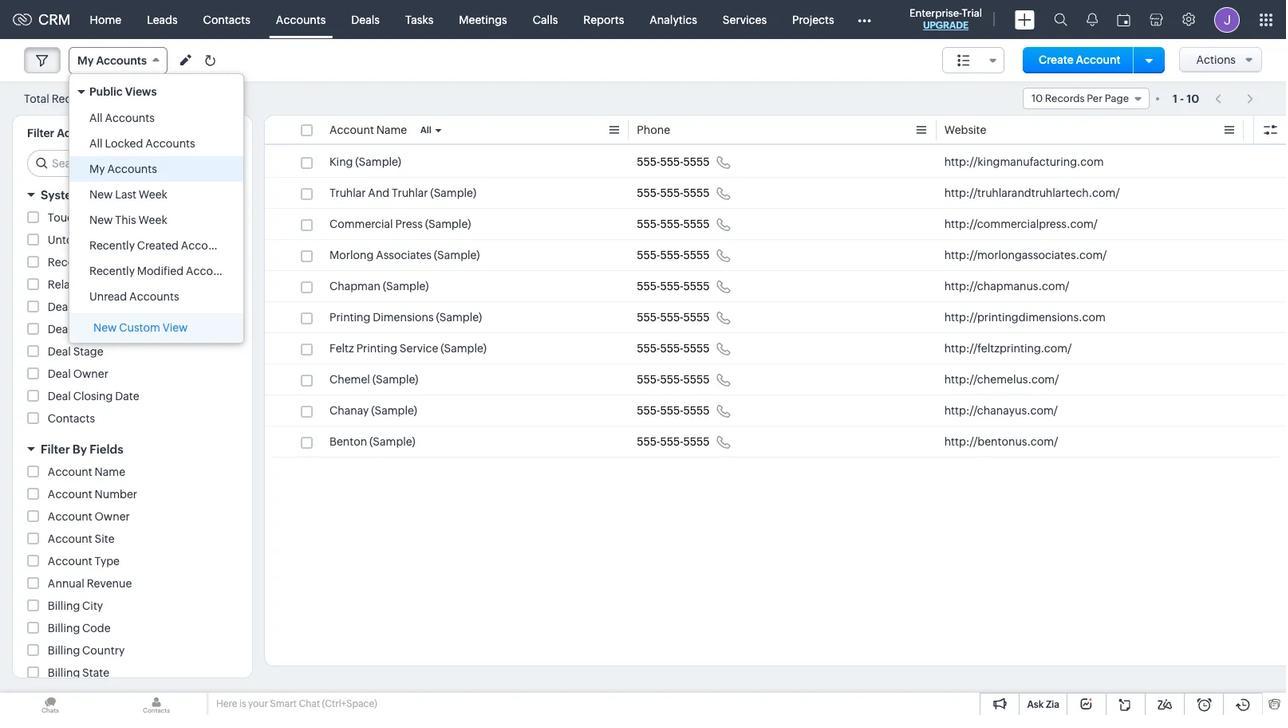 Task type: describe. For each thing, give the bounding box(es) containing it.
meetings link
[[446, 0, 520, 39]]

http://feltzprinting.com/
[[945, 342, 1072, 355]]

billing for billing country
[[48, 645, 80, 658]]

public views region
[[69, 105, 243, 310]]

city
[[82, 600, 103, 613]]

benton
[[330, 436, 367, 448]]

signals element
[[1077, 0, 1108, 39]]

zia
[[1046, 700, 1060, 711]]

http://chemelus.com/
[[945, 373, 1059, 386]]

reports
[[584, 13, 624, 26]]

(sample) inside king (sample) link
[[355, 156, 401, 168]]

recently modified accounts option
[[69, 259, 243, 284]]

all locked accounts option
[[69, 131, 243, 156]]

here
[[216, 699, 237, 710]]

commercial press (sample)
[[330, 218, 471, 231]]

10 for total records 10
[[97, 93, 108, 105]]

public views
[[89, 85, 157, 98]]

state
[[82, 667, 109, 680]]

records for related
[[90, 279, 132, 291]]

deal closing date
[[48, 390, 139, 403]]

truhlar and truhlar (sample) link
[[330, 185, 476, 201]]

king
[[330, 156, 353, 168]]

1 vertical spatial printing
[[356, 342, 397, 355]]

2 truhlar from the left
[[392, 187, 428, 200]]

chanay
[[330, 405, 369, 417]]

enterprise-trial upgrade
[[910, 7, 982, 31]]

revenue
[[87, 578, 132, 591]]

all for all locked accounts
[[89, 137, 103, 150]]

defined
[[86, 188, 131, 202]]

new for new this week
[[89, 214, 113, 227]]

dimensions
[[373, 311, 434, 324]]

leads link
[[134, 0, 190, 39]]

my accounts inside option
[[89, 163, 157, 176]]

http://commercialpress.com/
[[945, 218, 1098, 231]]

1
[[1173, 92, 1178, 105]]

(sample) inside morlong associates (sample) link
[[434, 249, 480, 262]]

feltz printing service (sample) link
[[330, 341, 487, 357]]

create account
[[1039, 53, 1121, 66]]

deal for deal amount
[[48, 323, 71, 336]]

(sample) inside commercial press (sample) link
[[425, 218, 471, 231]]

my inside option
[[89, 163, 105, 176]]

new this week
[[89, 214, 167, 227]]

name for account number
[[95, 466, 125, 479]]

feltz
[[330, 342, 354, 355]]

5555 for http://feltzprinting.com/
[[684, 342, 710, 355]]

records for 10
[[1045, 93, 1085, 105]]

0 vertical spatial contacts
[[203, 13, 250, 26]]

billing country
[[48, 645, 125, 658]]

(sample) inside truhlar and truhlar (sample) "link"
[[430, 187, 476, 200]]

untouched records
[[48, 234, 151, 247]]

555-555-5555 for morlong associates (sample)
[[637, 249, 710, 262]]

row group containing king (sample)
[[265, 147, 1286, 458]]

truhlar and truhlar (sample)
[[330, 187, 476, 200]]

(sample) inside benton (sample) link
[[370, 436, 416, 448]]

analytics
[[650, 13, 697, 26]]

morlong associates (sample)
[[330, 249, 480, 262]]

create
[[1039, 53, 1074, 66]]

site
[[95, 533, 115, 546]]

upgrade
[[923, 20, 969, 31]]

accounts inside 'field'
[[96, 54, 147, 67]]

http://printingdimensions.com link
[[945, 310, 1106, 326]]

your
[[248, 699, 268, 710]]

chats image
[[0, 693, 101, 716]]

morlong associates (sample) link
[[330, 247, 480, 263]]

deal for deal closing date
[[48, 390, 71, 403]]

555-555-5555 for commercial press (sample)
[[637, 218, 710, 231]]

5555 for http://morlongassociates.com/
[[684, 249, 710, 262]]

record
[[48, 256, 85, 269]]

account down by
[[48, 466, 92, 479]]

my inside 'field'
[[77, 54, 94, 67]]

actions
[[1197, 53, 1236, 66]]

new this week option
[[69, 207, 243, 233]]

1 - 10
[[1173, 92, 1200, 105]]

new last week
[[89, 188, 168, 201]]

10 for 1 - 10
[[1187, 92, 1200, 105]]

contacts link
[[190, 0, 263, 39]]

leads
[[147, 13, 178, 26]]

owner for deal owner
[[73, 368, 108, 381]]

commercial
[[330, 218, 393, 231]]

new for new last week
[[89, 188, 113, 201]]

(sample) inside printing dimensions (sample) link
[[436, 311, 482, 324]]

country
[[82, 645, 125, 658]]

deals link
[[339, 0, 393, 39]]

chanay (sample)
[[330, 405, 417, 417]]

deal amount
[[48, 323, 115, 336]]

ask
[[1027, 700, 1044, 711]]

locked
[[105, 137, 143, 150]]

5555 for http://kingmanufacturing.com
[[684, 156, 710, 168]]

0 vertical spatial deals
[[351, 13, 380, 26]]

owner for account owner
[[95, 511, 130, 524]]

555-555-5555 for printing dimensions (sample)
[[637, 311, 710, 324]]

(ctrl+space)
[[322, 699, 377, 710]]

deal for deal owner
[[48, 368, 71, 381]]

untouched
[[48, 234, 106, 247]]

http://bentonus.com/
[[945, 436, 1058, 448]]

http://printingdimensions.com
[[945, 311, 1106, 324]]

and
[[368, 187, 390, 200]]

recently created accounts option
[[69, 233, 243, 259]]

projects link
[[780, 0, 847, 39]]

annual revenue
[[48, 578, 132, 591]]

filter for filter accounts by
[[27, 127, 54, 140]]

service
[[400, 342, 438, 355]]

accounts left by
[[57, 127, 107, 140]]

touched records
[[48, 211, 139, 224]]

new for new custom view
[[93, 322, 117, 334]]

crm link
[[13, 11, 71, 28]]

analytics link
[[637, 0, 710, 39]]

accounts down 'recently modified accounts' option
[[129, 290, 179, 303]]

account up account site
[[48, 511, 92, 524]]

1 truhlar from the left
[[330, 187, 366, 200]]

10 inside field
[[1032, 93, 1043, 105]]

http://commercialpress.com/ link
[[945, 216, 1098, 232]]

account up account type
[[48, 533, 92, 546]]

recently created accounts
[[89, 239, 231, 252]]

0 vertical spatial printing
[[330, 311, 371, 324]]

billing for billing city
[[48, 600, 80, 613]]

feltz printing service (sample)
[[330, 342, 487, 355]]

filter by fields
[[41, 443, 123, 456]]

unread accounts
[[89, 290, 179, 303]]

commercial press (sample) link
[[330, 216, 471, 232]]

accounts up by
[[105, 112, 155, 124]]

555-555-5555 for feltz printing service (sample)
[[637, 342, 710, 355]]

public
[[89, 85, 123, 98]]

calls
[[533, 13, 558, 26]]

account up annual
[[48, 555, 92, 568]]

record action
[[48, 256, 122, 269]]

week for new this week
[[139, 214, 167, 227]]

services
[[723, 13, 767, 26]]

number
[[95, 488, 137, 501]]

(sample) inside feltz printing service (sample) link
[[441, 342, 487, 355]]

account type
[[48, 555, 120, 568]]

all locked accounts
[[89, 137, 195, 150]]

http://chanayus.com/
[[945, 405, 1058, 417]]

all accounts option
[[69, 105, 243, 131]]

trial
[[962, 7, 982, 19]]

(sample) inside chemel (sample) link
[[372, 373, 419, 386]]

signals image
[[1087, 13, 1098, 26]]

555-555-5555 for chemel (sample)
[[637, 373, 710, 386]]



Task type: vqa. For each thing, say whether or not it's contained in the screenshot.


Task type: locate. For each thing, give the bounding box(es) containing it.
by
[[73, 443, 87, 456]]

billing for billing state
[[48, 667, 80, 680]]

4 deal from the top
[[48, 390, 71, 403]]

http://morlongassociates.com/
[[945, 249, 1107, 262]]

accounts down all accounts option
[[145, 137, 195, 150]]

555-555-5555 for king (sample)
[[637, 156, 710, 168]]

records up filter accounts by
[[52, 92, 94, 105]]

1 billing from the top
[[48, 600, 80, 613]]

new inside option
[[89, 214, 113, 227]]

1 horizontal spatial truhlar
[[392, 187, 428, 200]]

week for new last week
[[139, 188, 168, 201]]

records
[[52, 92, 94, 105], [1045, 93, 1085, 105], [96, 211, 139, 224], [108, 234, 151, 247], [90, 279, 132, 291]]

account up per
[[1076, 53, 1121, 66]]

printing down the chapman
[[330, 311, 371, 324]]

billing code
[[48, 622, 111, 635]]

deal down deal stage
[[48, 368, 71, 381]]

1 vertical spatial recently
[[89, 265, 135, 278]]

deals
[[351, 13, 380, 26], [48, 301, 76, 314]]

1 vertical spatial all
[[421, 125, 431, 135]]

2 vertical spatial new
[[93, 322, 117, 334]]

4 5555 from the top
[[684, 249, 710, 262]]

navigation
[[1208, 87, 1262, 110]]

1 horizontal spatial deals
[[351, 13, 380, 26]]

(sample) down feltz printing service (sample)
[[372, 373, 419, 386]]

filter for filter by fields
[[41, 443, 70, 456]]

4 billing from the top
[[48, 667, 80, 680]]

account
[[1076, 53, 1121, 66], [330, 124, 374, 136], [48, 466, 92, 479], [48, 488, 92, 501], [48, 511, 92, 524], [48, 533, 92, 546], [48, 555, 92, 568]]

tasks link
[[393, 0, 446, 39]]

6 555-555-5555 from the top
[[637, 311, 710, 324]]

10 down create
[[1032, 93, 1043, 105]]

billing
[[48, 600, 80, 613], [48, 622, 80, 635], [48, 645, 80, 658], [48, 667, 80, 680]]

recently for recently created accounts
[[89, 239, 135, 252]]

0 vertical spatial all
[[89, 112, 103, 124]]

filter inside 'dropdown button'
[[41, 443, 70, 456]]

account name up king (sample) link
[[330, 124, 407, 136]]

printing
[[330, 311, 371, 324], [356, 342, 397, 355]]

0 horizontal spatial truhlar
[[330, 187, 366, 200]]

action up related records action
[[87, 256, 122, 269]]

enterprise-
[[910, 7, 962, 19]]

(sample) up printing dimensions (sample) link
[[383, 280, 429, 293]]

chapman (sample)
[[330, 280, 429, 293]]

chapman
[[330, 280, 381, 293]]

size image
[[958, 53, 970, 68]]

0 vertical spatial action
[[87, 256, 122, 269]]

0 vertical spatial name
[[376, 124, 407, 136]]

9 5555 from the top
[[684, 405, 710, 417]]

1 horizontal spatial account name
[[330, 124, 407, 136]]

all for all
[[421, 125, 431, 135]]

new custom view
[[93, 322, 188, 334]]

fields
[[90, 443, 123, 456]]

home link
[[77, 0, 134, 39]]

my accounts down locked at the top left of the page
[[89, 163, 157, 176]]

555-555-5555 for benton (sample)
[[637, 436, 710, 448]]

8 555-555-5555 from the top
[[637, 373, 710, 386]]

5555 for http://bentonus.com/
[[684, 436, 710, 448]]

services link
[[710, 0, 780, 39]]

0 vertical spatial my accounts
[[77, 54, 147, 67]]

name down fields
[[95, 466, 125, 479]]

1 vertical spatial owner
[[95, 511, 130, 524]]

records down defined
[[96, 211, 139, 224]]

Search text field
[[28, 151, 239, 176]]

owner down the number
[[95, 511, 130, 524]]

1 vertical spatial name
[[95, 466, 125, 479]]

chemel (sample)
[[330, 373, 419, 386]]

billing down annual
[[48, 600, 80, 613]]

1 deal from the top
[[48, 323, 71, 336]]

1 vertical spatial new
[[89, 214, 113, 227]]

account up account owner at the bottom left of the page
[[48, 488, 92, 501]]

amount
[[73, 323, 115, 336]]

recently down the this
[[89, 239, 135, 252]]

deals left 'tasks' link
[[351, 13, 380, 26]]

3 5555 from the top
[[684, 218, 710, 231]]

1 vertical spatial account name
[[48, 466, 125, 479]]

http://chapmanus.com/ link
[[945, 279, 1070, 294]]

new inside option
[[89, 188, 113, 201]]

chapman (sample) link
[[330, 279, 429, 294]]

0 horizontal spatial 10
[[97, 93, 108, 105]]

10 5555 from the top
[[684, 436, 710, 448]]

0 vertical spatial new
[[89, 188, 113, 201]]

all
[[89, 112, 103, 124], [421, 125, 431, 135], [89, 137, 103, 150]]

555-555-5555 for truhlar and truhlar (sample)
[[637, 187, 710, 200]]

4 555-555-5555 from the top
[[637, 249, 710, 262]]

created
[[137, 239, 179, 252]]

3 555-555-5555 from the top
[[637, 218, 710, 231]]

deal up deal stage
[[48, 323, 71, 336]]

my accounts inside 'field'
[[77, 54, 147, 67]]

Other Modules field
[[847, 7, 882, 32]]

recently inside option
[[89, 265, 135, 278]]

my up system defined filters
[[89, 163, 105, 176]]

0 vertical spatial filter
[[27, 127, 54, 140]]

deal for deal stage
[[48, 346, 71, 358]]

records for total
[[52, 92, 94, 105]]

http://chapmanus.com/
[[945, 280, 1070, 293]]

billing down billing city
[[48, 622, 80, 635]]

(sample) right associates
[[434, 249, 480, 262]]

1 vertical spatial deals
[[48, 301, 76, 314]]

1 recently from the top
[[89, 239, 135, 252]]

unread accounts option
[[69, 284, 243, 310]]

10
[[1187, 92, 1200, 105], [1032, 93, 1043, 105], [97, 93, 108, 105]]

search image
[[1054, 13, 1068, 26]]

0 horizontal spatial contacts
[[48, 413, 95, 425]]

deal stage
[[48, 346, 103, 358]]

create menu image
[[1015, 10, 1035, 29]]

unread
[[89, 290, 127, 303]]

row group
[[265, 147, 1286, 458]]

account name for all
[[330, 124, 407, 136]]

contacts right leads link on the left top of the page
[[203, 13, 250, 26]]

10 inside total records 10
[[97, 93, 108, 105]]

custom
[[119, 322, 160, 334]]

my accounts
[[77, 54, 147, 67], [89, 163, 157, 176]]

account name up account number
[[48, 466, 125, 479]]

1 vertical spatial my
[[89, 163, 105, 176]]

new up touched records
[[89, 188, 113, 201]]

accounts right modified
[[186, 265, 236, 278]]

closing
[[73, 390, 113, 403]]

action
[[87, 256, 122, 269], [135, 279, 169, 291]]

recently up related records action
[[89, 265, 135, 278]]

1 horizontal spatial action
[[135, 279, 169, 291]]

1 555-555-5555 from the top
[[637, 156, 710, 168]]

my accounts up public
[[77, 54, 147, 67]]

2 recently from the top
[[89, 265, 135, 278]]

5555 for http://truhlarandtruhlartech.com/
[[684, 187, 710, 200]]

5555 for http://printingdimensions.com
[[684, 311, 710, 324]]

9 555-555-5555 from the top
[[637, 405, 710, 417]]

records down record action
[[90, 279, 132, 291]]

-
[[1180, 92, 1184, 105]]

(sample)
[[355, 156, 401, 168], [430, 187, 476, 200], [425, 218, 471, 231], [434, 249, 480, 262], [383, 280, 429, 293], [436, 311, 482, 324], [441, 342, 487, 355], [372, 373, 419, 386], [371, 405, 417, 417], [370, 436, 416, 448]]

my up public
[[77, 54, 94, 67]]

0 vertical spatial recently
[[89, 239, 135, 252]]

1 horizontal spatial contacts
[[203, 13, 250, 26]]

recently inside option
[[89, 239, 135, 252]]

billing for billing code
[[48, 622, 80, 635]]

1 vertical spatial filter
[[41, 443, 70, 456]]

10 555-555-5555 from the top
[[637, 436, 710, 448]]

5 5555 from the top
[[684, 280, 710, 293]]

view
[[163, 322, 188, 334]]

accounts link
[[263, 0, 339, 39]]

here is your smart chat (ctrl+space)
[[216, 699, 377, 710]]

deals down related
[[48, 301, 76, 314]]

1 horizontal spatial 10
[[1032, 93, 1043, 105]]

0 horizontal spatial deals
[[48, 301, 76, 314]]

contacts
[[203, 13, 250, 26], [48, 413, 95, 425]]

2 vertical spatial all
[[89, 137, 103, 150]]

chemel (sample) link
[[330, 372, 419, 388]]

1 week from the top
[[139, 188, 168, 201]]

10 up the all accounts
[[97, 93, 108, 105]]

create menu element
[[1006, 0, 1045, 39]]

1 vertical spatial contacts
[[48, 413, 95, 425]]

records for untouched
[[108, 234, 151, 247]]

account name for account number
[[48, 466, 125, 479]]

name for all
[[376, 124, 407, 136]]

smart
[[270, 699, 297, 710]]

5555 for http://chanayus.com/
[[684, 405, 710, 417]]

0 horizontal spatial account name
[[48, 466, 125, 479]]

by
[[110, 127, 123, 140]]

new last week option
[[69, 182, 243, 207]]

0 vertical spatial week
[[139, 188, 168, 201]]

all accounts
[[89, 112, 155, 124]]

My Accounts field
[[69, 47, 168, 74]]

contacts image
[[106, 693, 207, 716]]

filter down total at the top of page
[[27, 127, 54, 140]]

morlong
[[330, 249, 374, 262]]

all up truhlar and truhlar (sample)
[[421, 125, 431, 135]]

records inside field
[[1045, 93, 1085, 105]]

accounts up public views
[[96, 54, 147, 67]]

8 5555 from the top
[[684, 373, 710, 386]]

0 vertical spatial account name
[[330, 124, 407, 136]]

records down new this week
[[108, 234, 151, 247]]

account up king
[[330, 124, 374, 136]]

account owner
[[48, 511, 130, 524]]

2 horizontal spatial 10
[[1187, 92, 1200, 105]]

profile element
[[1205, 0, 1250, 39]]

2 billing from the top
[[48, 622, 80, 635]]

3 deal from the top
[[48, 368, 71, 381]]

printing up chemel (sample) link
[[356, 342, 397, 355]]

0 vertical spatial owner
[[73, 368, 108, 381]]

accounts left deals link
[[276, 13, 326, 26]]

name
[[376, 124, 407, 136], [95, 466, 125, 479]]

(sample) inside 'chanay (sample)' link
[[371, 405, 417, 417]]

records for touched
[[96, 211, 139, 224]]

meetings
[[459, 13, 507, 26]]

all inside option
[[89, 112, 103, 124]]

5555 for http://chapmanus.com/
[[684, 280, 710, 293]]

deal
[[48, 323, 71, 336], [48, 346, 71, 358], [48, 368, 71, 381], [48, 390, 71, 403]]

(sample) up commercial press (sample) link
[[430, 187, 476, 200]]

associates
[[376, 249, 432, 262]]

(sample) down "chanay (sample)"
[[370, 436, 416, 448]]

(sample) up the service
[[436, 311, 482, 324]]

all inside option
[[89, 137, 103, 150]]

http://morlongassociates.com/ link
[[945, 247, 1107, 263]]

deal down deal owner
[[48, 390, 71, 403]]

1 horizontal spatial name
[[376, 124, 407, 136]]

page
[[1105, 93, 1129, 105]]

truhlar up the press on the left top of the page
[[392, 187, 428, 200]]

accounts right created
[[181, 239, 231, 252]]

search element
[[1045, 0, 1077, 39]]

phone
[[637, 124, 670, 136]]

action down modified
[[135, 279, 169, 291]]

contacts down closing
[[48, 413, 95, 425]]

chemel
[[330, 373, 370, 386]]

(sample) down chemel (sample)
[[371, 405, 417, 417]]

2 deal from the top
[[48, 346, 71, 358]]

modified
[[137, 265, 184, 278]]

1 vertical spatial action
[[135, 279, 169, 291]]

1 5555 from the top
[[684, 156, 710, 168]]

1 vertical spatial my accounts
[[89, 163, 157, 176]]

555-555-5555 for chanay (sample)
[[637, 405, 710, 417]]

2 5555 from the top
[[684, 187, 710, 200]]

filter
[[27, 127, 54, 140], [41, 443, 70, 456]]

truhlar left and
[[330, 187, 366, 200]]

(sample) up and
[[355, 156, 401, 168]]

1 vertical spatial week
[[139, 214, 167, 227]]

(sample) inside chapman (sample) 'link'
[[383, 280, 429, 293]]

related records action
[[48, 279, 169, 291]]

(sample) right the service
[[441, 342, 487, 355]]

555-555-5555
[[637, 156, 710, 168], [637, 187, 710, 200], [637, 218, 710, 231], [637, 249, 710, 262], [637, 280, 710, 293], [637, 311, 710, 324], [637, 342, 710, 355], [637, 373, 710, 386], [637, 405, 710, 417], [637, 436, 710, 448]]

0 horizontal spatial name
[[95, 466, 125, 479]]

6 5555 from the top
[[684, 311, 710, 324]]

None field
[[943, 47, 1005, 73]]

3 billing from the top
[[48, 645, 80, 658]]

billing down billing country
[[48, 667, 80, 680]]

annual
[[48, 578, 84, 591]]

5555 for http://commercialpress.com/
[[684, 218, 710, 231]]

(sample) right the press on the left top of the page
[[425, 218, 471, 231]]

name up king (sample) link
[[376, 124, 407, 136]]

555-555-5555 for chapman (sample)
[[637, 280, 710, 293]]

owner up closing
[[73, 368, 108, 381]]

website
[[945, 124, 987, 136]]

all left by
[[89, 137, 103, 150]]

http://chemelus.com/ link
[[945, 372, 1059, 388]]

billing up billing state
[[48, 645, 80, 658]]

profile image
[[1215, 7, 1240, 32]]

new up untouched records on the left of page
[[89, 214, 113, 227]]

week inside option
[[139, 214, 167, 227]]

new up stage on the left of page
[[93, 322, 117, 334]]

owner
[[73, 368, 108, 381], [95, 511, 130, 524]]

all for all accounts
[[89, 112, 103, 124]]

filter by fields button
[[13, 436, 252, 464]]

2 week from the top
[[139, 214, 167, 227]]

2 555-555-5555 from the top
[[637, 187, 710, 200]]

0 horizontal spatial action
[[87, 256, 122, 269]]

7 555-555-5555 from the top
[[637, 342, 710, 355]]

per
[[1087, 93, 1103, 105]]

home
[[90, 13, 121, 26]]

5555 for http://chemelus.com/
[[684, 373, 710, 386]]

0 vertical spatial my
[[77, 54, 94, 67]]

type
[[95, 555, 120, 568]]

my accounts option
[[69, 156, 243, 182]]

5 555-555-5555 from the top
[[637, 280, 710, 293]]

benton (sample)
[[330, 436, 416, 448]]

this
[[115, 214, 136, 227]]

billing city
[[48, 600, 103, 613]]

benton (sample) link
[[330, 434, 416, 450]]

calendar image
[[1117, 13, 1131, 26]]

reports link
[[571, 0, 637, 39]]

records left per
[[1045, 93, 1085, 105]]

deal left stage on the left of page
[[48, 346, 71, 358]]

10 Records Per Page field
[[1023, 88, 1150, 109]]

week inside option
[[139, 188, 168, 201]]

projects
[[792, 13, 834, 26]]

filter left by
[[41, 443, 70, 456]]

7 5555 from the top
[[684, 342, 710, 355]]

truhlar
[[330, 187, 366, 200], [392, 187, 428, 200]]

10 right -
[[1187, 92, 1200, 105]]

account inside button
[[1076, 53, 1121, 66]]

recently for recently modified accounts
[[89, 265, 135, 278]]

all up filter accounts by
[[89, 112, 103, 124]]

accounts up new last week
[[107, 163, 157, 176]]



